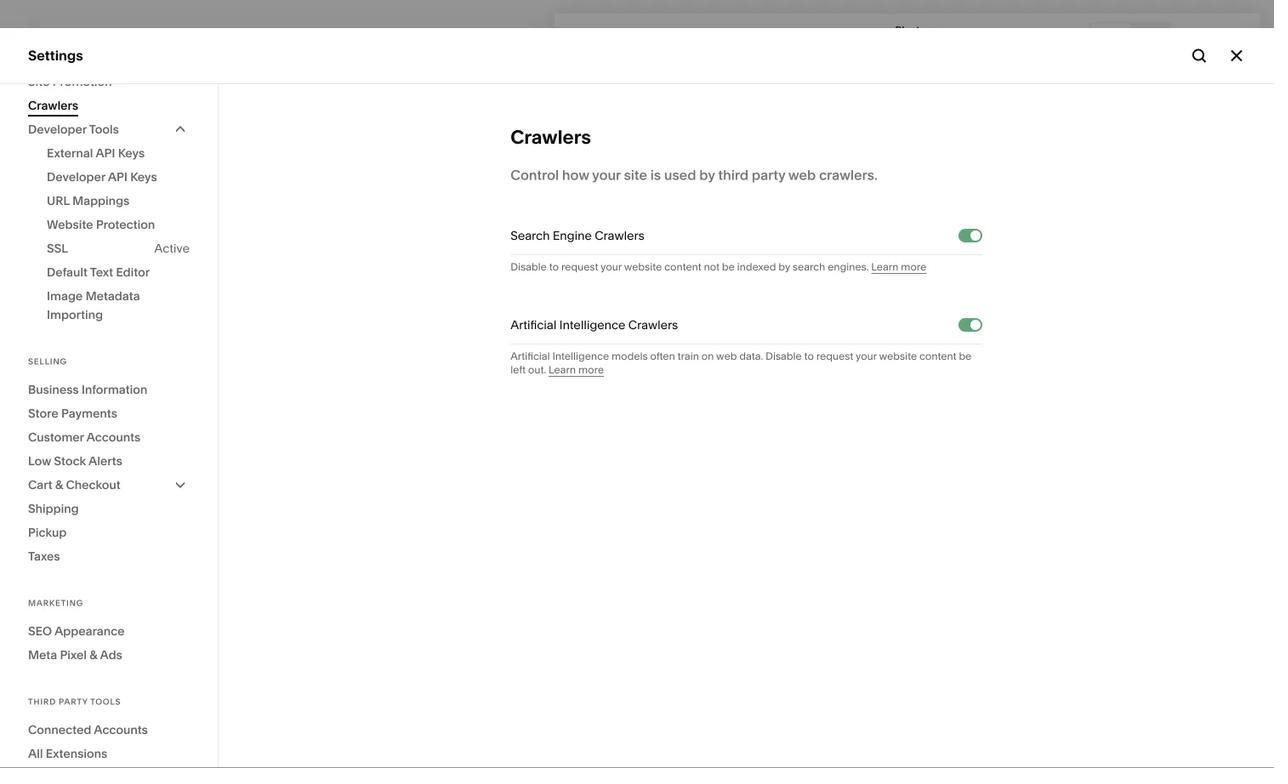 Task type: vqa. For each thing, say whether or not it's contained in the screenshot.
from in the "Pencil Plant from $12"
no



Task type: locate. For each thing, give the bounding box(es) containing it.
0 horizontal spatial learn more link
[[549, 364, 604, 377]]

1 vertical spatial to
[[805, 350, 814, 362]]

1 vertical spatial disable
[[766, 350, 802, 362]]

api for developer
[[108, 170, 128, 184]]

content
[[665, 261, 702, 273], [920, 350, 957, 362]]

& left 'ads'
[[90, 648, 97, 662]]

0 vertical spatial all
[[246, 81, 270, 104]]

request down search engine crawlers in the top of the page
[[561, 261, 599, 273]]

developer up external
[[28, 122, 87, 137]]

asset
[[28, 548, 65, 565]]

be inside artificial intelligence models often train on web data. disable to request your website content be left out.
[[959, 350, 972, 362]]

contacts
[[28, 196, 87, 213]]

1 horizontal spatial to
[[805, 350, 814, 362]]

control
[[511, 167, 559, 183]]

1 horizontal spatial content
[[920, 350, 957, 362]]

third party tools
[[28, 697, 121, 707]]

appearance
[[55, 624, 125, 639]]

by
[[700, 167, 715, 183], [779, 261, 790, 273]]

artificial inside artificial intelligence models often train on web data. disable to request your website content be left out.
[[511, 350, 550, 362]]

None checkbox
[[971, 231, 981, 241]]

promotion
[[53, 74, 112, 89]]

tools
[[89, 122, 119, 137], [90, 697, 121, 707]]

disable to request your website content not be indexed by search engines. learn more
[[511, 261, 927, 273]]

0 vertical spatial content
[[665, 261, 702, 273]]

0 horizontal spatial be
[[722, 261, 735, 273]]

1 vertical spatial developer
[[47, 170, 105, 184]]

& right the cart
[[55, 478, 63, 492]]

intelligence for models
[[553, 350, 609, 362]]

0 vertical spatial learn more link
[[872, 261, 927, 274]]

website inside website link
[[28, 106, 81, 122]]

artificial
[[511, 318, 557, 332], [511, 350, 550, 362]]

1 vertical spatial accounts
[[94, 723, 148, 737]]

learn more link for disable to request your website content not be indexed by search engines.
[[872, 261, 927, 274]]

web right party
[[789, 167, 816, 183]]

1 horizontal spatial by
[[779, 261, 790, 273]]

search
[[511, 228, 550, 243]]

1 vertical spatial learn more link
[[549, 364, 604, 377]]

extensions
[[46, 747, 107, 761]]

0 horizontal spatial &
[[55, 478, 63, 492]]

learn right out.
[[549, 364, 576, 376]]

1 horizontal spatial learn
[[872, 261, 899, 273]]

more down the artificial intelligence crawlers
[[579, 364, 604, 376]]

crawlers up control
[[511, 125, 591, 148]]

site
[[28, 74, 50, 89]]

default text editor link
[[47, 260, 190, 284]]

1 horizontal spatial all
[[246, 81, 270, 104]]

more right the engines.
[[901, 261, 927, 273]]

accounts for customer accounts
[[86, 430, 141, 445]]

keys up 'url mappings' link
[[130, 170, 157, 184]]

site promotion
[[28, 74, 112, 89]]

learn more link right out.
[[549, 364, 604, 377]]

intelligence inside artificial intelligence models often train on web data. disable to request your website content be left out.
[[553, 350, 609, 362]]

learn right the engines.
[[872, 261, 899, 273]]

taxes
[[28, 549, 60, 564]]

1 marketing from the top
[[28, 166, 94, 183]]

1 vertical spatial website
[[47, 217, 93, 232]]

request right 'data.'
[[817, 350, 854, 362]]

1 horizontal spatial disable
[[766, 350, 802, 362]]

url
[[47, 194, 70, 208]]

web right on
[[716, 350, 737, 362]]

1 horizontal spatial be
[[959, 350, 972, 362]]

active
[[154, 241, 190, 256]]

developer inside dropdown button
[[28, 122, 87, 137]]

1 horizontal spatial learn more link
[[872, 261, 927, 274]]

0 vertical spatial developer
[[28, 122, 87, 137]]

cart & checkout
[[28, 478, 121, 492]]

not
[[704, 261, 720, 273]]

1 vertical spatial marketing
[[28, 598, 84, 608]]

0 horizontal spatial disable
[[511, 261, 547, 273]]

learn
[[872, 261, 899, 273], [549, 364, 576, 376]]

developer api keys
[[47, 170, 157, 184]]

developer tools
[[28, 122, 119, 137]]

accounts for connected accounts
[[94, 723, 148, 737]]

store
[[28, 406, 59, 421]]

plant
[[896, 24, 920, 36]]

developer down external
[[47, 170, 105, 184]]

search engine crawlers
[[511, 228, 645, 243]]

0 vertical spatial intelligence
[[560, 318, 626, 332]]

1 horizontal spatial request
[[817, 350, 854, 362]]

row group
[[218, 131, 555, 768]]

seo
[[28, 624, 52, 639]]

request
[[561, 261, 599, 273], [817, 350, 854, 362]]

search
[[793, 261, 826, 273]]

tools down crawlers link
[[89, 122, 119, 137]]

image metadata importing link
[[47, 284, 190, 327]]

keys up developer api keys link
[[118, 146, 145, 160]]

0 vertical spatial be
[[722, 261, 735, 273]]

0 vertical spatial accounts
[[86, 430, 141, 445]]

1 artificial from the top
[[511, 318, 557, 332]]

0 vertical spatial more
[[901, 261, 927, 273]]

marketing up "seo"
[[28, 598, 84, 608]]

2 artificial from the top
[[511, 350, 550, 362]]

disable down search
[[511, 261, 547, 273]]

0 horizontal spatial request
[[561, 261, 599, 273]]

website down site promotion
[[28, 106, 81, 122]]

all
[[246, 81, 270, 104], [28, 747, 43, 761]]

api up the 'marketing' link
[[96, 146, 115, 160]]

to down engine
[[549, 261, 559, 273]]

your
[[592, 167, 621, 183], [601, 261, 622, 273], [856, 350, 877, 362]]

marketing down external
[[28, 166, 94, 183]]

1 vertical spatial intelligence
[[553, 350, 609, 362]]

api for external
[[96, 146, 115, 160]]

crawlers down site
[[28, 98, 78, 113]]

1 vertical spatial keys
[[130, 170, 157, 184]]

0 vertical spatial keys
[[118, 146, 145, 160]]

all for all
[[246, 81, 270, 104]]

tools up connected accounts link
[[90, 697, 121, 707]]

website
[[28, 106, 81, 122], [47, 217, 93, 232]]

selling
[[28, 136, 72, 152], [28, 356, 67, 367]]

1 vertical spatial your
[[601, 261, 622, 273]]

on
[[702, 350, 714, 362]]

disable right 'data.'
[[766, 350, 802, 362]]

crawlers up "often" at the right
[[629, 318, 678, 332]]

0 vertical spatial to
[[549, 261, 559, 273]]

0 horizontal spatial website
[[624, 261, 662, 273]]

1 vertical spatial selling
[[28, 356, 67, 367]]

0 vertical spatial &
[[55, 478, 63, 492]]

left
[[511, 364, 526, 376]]

0 vertical spatial by
[[700, 167, 715, 183]]

developer api keys link
[[47, 165, 190, 189]]

meta pixel & ads
[[28, 648, 122, 662]]

1 vertical spatial be
[[959, 350, 972, 362]]

external
[[47, 146, 93, 160]]

0 horizontal spatial learn
[[549, 364, 576, 376]]

0 vertical spatial artificial
[[511, 318, 557, 332]]

text
[[90, 265, 113, 279]]

0 horizontal spatial web
[[716, 350, 737, 362]]

keys
[[118, 146, 145, 160], [130, 170, 157, 184]]

1 vertical spatial learn
[[549, 364, 576, 376]]

1 vertical spatial more
[[579, 364, 604, 376]]

used
[[664, 167, 696, 183]]

site
[[624, 167, 648, 183]]

0 vertical spatial request
[[561, 261, 599, 273]]

accounts up low stock alerts link in the left bottom of the page
[[86, 430, 141, 445]]

1 vertical spatial &
[[90, 648, 97, 662]]

0 vertical spatial disable
[[511, 261, 547, 273]]

0 vertical spatial website
[[28, 106, 81, 122]]

web inside artificial intelligence models often train on web data. disable to request your website content be left out.
[[716, 350, 737, 362]]

party
[[752, 167, 786, 183]]

1 selling from the top
[[28, 136, 72, 152]]

selling up 'url'
[[28, 136, 72, 152]]

learn more link right the engines.
[[872, 261, 927, 274]]

0 horizontal spatial all
[[28, 747, 43, 761]]

by left search at the top right of the page
[[779, 261, 790, 273]]

business
[[28, 382, 79, 397]]

api up 'url mappings' link
[[108, 170, 128, 184]]

0 vertical spatial web
[[789, 167, 816, 183]]

accounts
[[86, 430, 141, 445], [94, 723, 148, 737]]

1 vertical spatial api
[[108, 170, 128, 184]]

1 horizontal spatial more
[[901, 261, 927, 273]]

Search items… text field
[[274, 114, 522, 151]]

artificial for artificial intelligence crawlers
[[511, 318, 557, 332]]

pickup
[[28, 525, 67, 540]]

all extensions
[[28, 747, 107, 761]]

image metadata importing
[[47, 289, 140, 322]]

website inside 'website protection' link
[[47, 217, 93, 232]]

tab list
[[1092, 23, 1170, 51]]

None checkbox
[[971, 320, 981, 330]]

how
[[562, 167, 589, 183]]

1 vertical spatial all
[[28, 747, 43, 761]]

developer
[[28, 122, 87, 137], [47, 170, 105, 184]]

marketing
[[28, 166, 94, 183], [28, 598, 84, 608]]

tools inside dropdown button
[[89, 122, 119, 137]]

1 vertical spatial request
[[817, 350, 854, 362]]

1 horizontal spatial website
[[879, 350, 917, 362]]

disable inside artificial intelligence models often train on web data. disable to request your website content be left out.
[[766, 350, 802, 362]]

0 horizontal spatial content
[[665, 261, 702, 273]]

0 vertical spatial marketing
[[28, 166, 94, 183]]

0 vertical spatial api
[[96, 146, 115, 160]]

editor
[[116, 265, 150, 279]]

by left third
[[700, 167, 715, 183]]

engines.
[[828, 261, 869, 273]]

data.
[[740, 350, 763, 362]]

url mappings
[[47, 194, 130, 208]]

marketing inside the 'marketing' link
[[28, 166, 94, 183]]

metadata
[[86, 289, 140, 303]]

crawlers
[[28, 98, 78, 113], [511, 125, 591, 148], [595, 228, 645, 243], [629, 318, 678, 332]]

to right 'data.'
[[805, 350, 814, 362]]

artificial intelligence crawlers
[[511, 318, 678, 332]]

learn more
[[549, 364, 604, 376]]

store payments
[[28, 406, 117, 421]]

accounts up all extensions link
[[94, 723, 148, 737]]

1 vertical spatial content
[[920, 350, 957, 362]]

1 vertical spatial website
[[879, 350, 917, 362]]

website protection link
[[47, 213, 190, 237]]

0 horizontal spatial to
[[549, 261, 559, 273]]

1 vertical spatial artificial
[[511, 350, 550, 362]]

selling up 'business'
[[28, 356, 67, 367]]

train
[[678, 350, 699, 362]]

shipping link
[[28, 497, 190, 521]]

2 vertical spatial your
[[856, 350, 877, 362]]

0 vertical spatial selling
[[28, 136, 72, 152]]

api
[[96, 146, 115, 160], [108, 170, 128, 184]]

0 vertical spatial tools
[[89, 122, 119, 137]]

1 vertical spatial web
[[716, 350, 737, 362]]

website down "contacts"
[[47, 217, 93, 232]]

learn more link for artificial intelligence models often train on web data. disable to request your website content be left out.
[[549, 364, 604, 377]]

0 horizontal spatial by
[[700, 167, 715, 183]]

default text editor
[[47, 265, 150, 279]]



Task type: describe. For each thing, give the bounding box(es) containing it.
0 vertical spatial website
[[624, 261, 662, 273]]

business information
[[28, 382, 147, 397]]

customer accounts
[[28, 430, 141, 445]]

marketing link
[[28, 165, 189, 185]]

artificial for artificial intelligence models often train on web data. disable to request your website content be left out.
[[511, 350, 550, 362]]

website for website
[[28, 106, 81, 122]]

cart & checkout button
[[28, 473, 190, 497]]

seo appearance
[[28, 624, 125, 639]]

stock
[[54, 454, 86, 468]]

1 horizontal spatial &
[[90, 648, 97, 662]]

engine
[[553, 228, 592, 243]]

protection
[[96, 217, 155, 232]]

connected accounts link
[[28, 718, 190, 742]]

intelligence for crawlers
[[560, 318, 626, 332]]

request inside artificial intelligence models often train on web data. disable to request your website content be left out.
[[817, 350, 854, 362]]

crawlers.
[[819, 167, 878, 183]]

scheduling link
[[28, 256, 189, 276]]

control how your site is used by third party web crawlers.
[[511, 167, 878, 183]]

crawlers link
[[28, 94, 190, 117]]

library
[[68, 548, 113, 565]]

external api keys
[[47, 146, 145, 160]]

payments
[[61, 406, 117, 421]]

contacts link
[[28, 195, 189, 215]]

analytics link
[[28, 225, 189, 245]]

store payments link
[[28, 402, 190, 425]]

settings
[[28, 47, 83, 64]]

website inside artificial intelligence models often train on web data. disable to request your website content be left out.
[[879, 350, 917, 362]]

website for website protection
[[47, 217, 93, 232]]

indexed
[[737, 261, 776, 273]]

shipping
[[28, 502, 79, 516]]

low stock alerts link
[[28, 449, 190, 473]]

1 horizontal spatial web
[[789, 167, 816, 183]]

developer for developer api keys
[[47, 170, 105, 184]]

url mappings link
[[47, 189, 190, 213]]

is
[[651, 167, 661, 183]]

crawlers right engine
[[595, 228, 645, 243]]

0 horizontal spatial more
[[579, 364, 604, 376]]

taxes link
[[28, 545, 190, 568]]

mappings
[[72, 194, 130, 208]]

cart
[[28, 478, 52, 492]]

& inside dropdown button
[[55, 478, 63, 492]]

asset library
[[28, 548, 113, 565]]

1 vertical spatial tools
[[90, 697, 121, 707]]

developer for developer tools
[[28, 122, 87, 137]]

keys for external api keys
[[118, 146, 145, 160]]

keys for developer api keys
[[130, 170, 157, 184]]

checkout
[[66, 478, 121, 492]]

external api keys link
[[47, 141, 190, 165]]

business information link
[[28, 378, 190, 402]]

low
[[28, 454, 51, 468]]

artificial intelligence models often train on web data. disable to request your website content be left out.
[[511, 350, 972, 376]]

seo appearance link
[[28, 619, 190, 643]]

0 vertical spatial your
[[592, 167, 621, 183]]

third
[[718, 167, 749, 183]]

content inside artificial intelligence models often train on web data. disable to request your website content be left out.
[[920, 350, 957, 362]]

cart & checkout link
[[28, 473, 190, 497]]

1 vertical spatial by
[[779, 261, 790, 273]]

all for all extensions
[[28, 747, 43, 761]]

customer accounts link
[[28, 425, 190, 449]]

often
[[650, 350, 675, 362]]

party
[[59, 697, 88, 707]]

information
[[82, 382, 147, 397]]

alerts
[[89, 454, 122, 468]]

image
[[47, 289, 83, 303]]

customer
[[28, 430, 84, 445]]

2 marketing from the top
[[28, 598, 84, 608]]

connected
[[28, 723, 91, 737]]

meta
[[28, 648, 57, 662]]

site promotion link
[[28, 70, 190, 94]]

analytics
[[28, 226, 88, 243]]

pickup link
[[28, 521, 190, 545]]

website protection
[[47, 217, 155, 232]]

your inside artificial intelligence models often train on web data. disable to request your website content be left out.
[[856, 350, 877, 362]]

third
[[28, 697, 56, 707]]

scheduling
[[28, 257, 101, 273]]

connected accounts
[[28, 723, 148, 737]]

asset library link
[[28, 547, 189, 567]]

developer tools button
[[28, 117, 190, 141]]

to inside artificial intelligence models often train on web data. disable to request your website content be left out.
[[805, 350, 814, 362]]

meta pixel & ads link
[[28, 643, 190, 667]]

2 selling from the top
[[28, 356, 67, 367]]

developer tools link
[[28, 117, 190, 141]]

pixel
[[60, 648, 87, 662]]

all extensions link
[[28, 742, 190, 766]]

0 vertical spatial learn
[[872, 261, 899, 273]]

out.
[[528, 364, 546, 376]]



